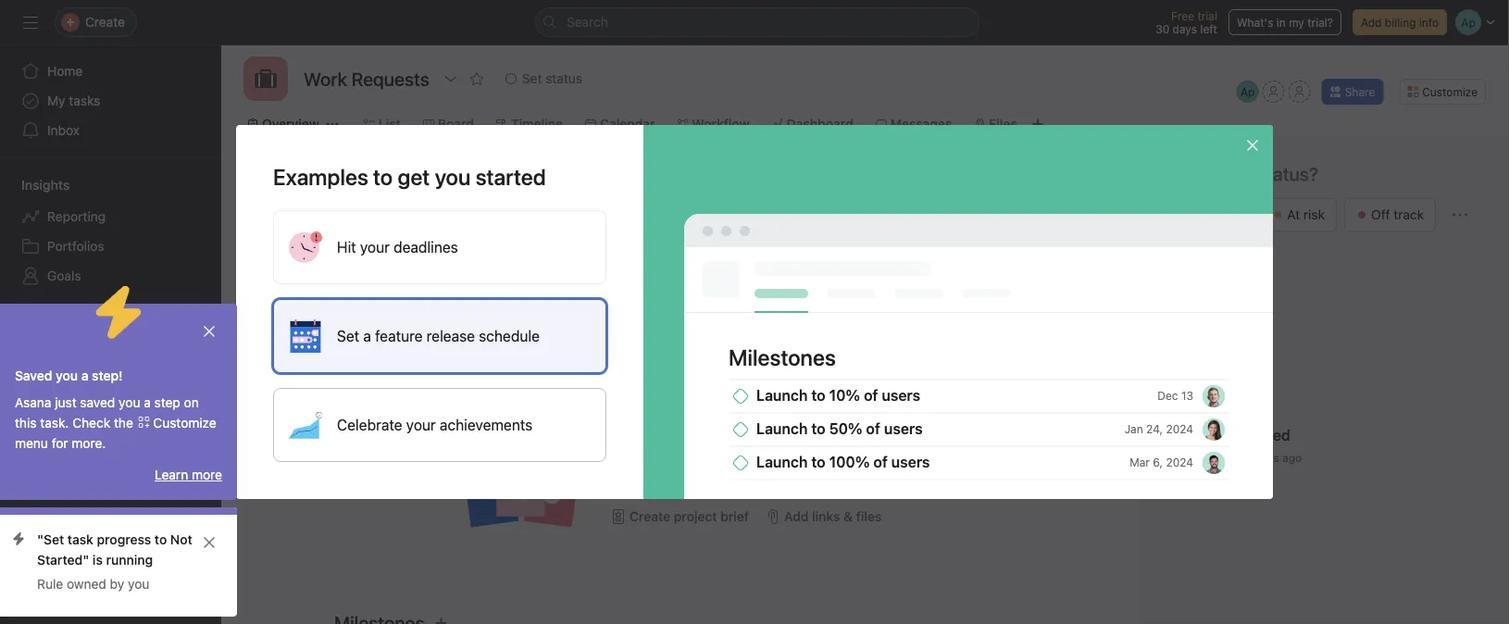 Task type: vqa. For each thing, say whether or not it's contained in the screenshot.
'global' element
yes



Task type: locate. For each thing, give the bounding box(es) containing it.
project down and
[[674, 509, 717, 524]]

"set task progress to not started" is running
[[37, 532, 192, 568]]

to inside button
[[658, 281, 670, 296]]

projects element
[[0, 295, 221, 391]]

2024 right 6,
[[1167, 456, 1194, 469]]

0 vertical spatial portfolio
[[671, 223, 722, 238]]

at risk button
[[1261, 198, 1338, 232]]

your left team
[[640, 451, 667, 466]]

brief down supporting
[[721, 509, 749, 524]]

cross-
[[47, 335, 87, 350]]

team
[[21, 400, 54, 415]]

check
[[72, 415, 110, 431]]

0 vertical spatial launch
[[757, 387, 808, 404]]

my down task.
[[47, 431, 65, 446]]

of users for launch to 10% of users
[[864, 387, 921, 404]]

add left billing on the top of the page
[[1362, 16, 1382, 29]]

None text field
[[299, 62, 434, 95]]

1 vertical spatial this
[[15, 415, 37, 431]]

home
[[47, 63, 83, 79]]

celebrate your achievements
[[337, 416, 533, 434]]

search list box
[[535, 7, 980, 37]]

1 vertical spatial your
[[406, 416, 436, 434]]

add down of
[[630, 281, 654, 296]]

this
[[765, 223, 786, 238], [15, 415, 37, 431]]

search button
[[535, 7, 980, 37]]

what's for what's the status?
[[1163, 163, 1222, 185]]

0 vertical spatial you
[[56, 368, 78, 383]]

on track
[[1190, 207, 1241, 222]]

1 horizontal spatial add
[[1362, 16, 1382, 29]]

1 2024 from the top
[[1167, 422, 1194, 435]]

dashboard link
[[772, 114, 854, 134]]

1 horizontal spatial what's
[[1237, 16, 1274, 29]]

0 horizontal spatial your
[[360, 239, 390, 256]]

to left the not
[[155, 532, 167, 547]]

trial?
[[1308, 16, 1334, 29]]

ap
[[1241, 85, 1255, 98], [1190, 379, 1204, 392]]

you up just
[[56, 368, 78, 383]]

off track
[[1372, 207, 1425, 222]]

by
[[110, 577, 124, 592]]

2 launch from the top
[[757, 420, 808, 438]]

timeline link
[[496, 114, 563, 134]]

projects
[[21, 303, 72, 319]]

0 horizontal spatial this
[[15, 415, 37, 431]]

ap up close icon on the top right of the page
[[1241, 85, 1255, 98]]

my
[[1290, 16, 1305, 29]]

around
[[704, 451, 745, 466]]

work requests
[[47, 364, 137, 380]]

what's left "in"
[[1237, 16, 1274, 29]]

0 horizontal spatial ap
[[1190, 379, 1204, 392]]

of users right 'with'
[[874, 453, 930, 471]]

body
[[607, 243, 637, 258]]

close toast image
[[202, 324, 217, 339]]

track right the off
[[1394, 207, 1425, 222]]

2 vertical spatial your
[[640, 451, 667, 466]]

1 vertical spatial launch
[[757, 420, 808, 438]]

supporting
[[709, 471, 774, 486]]

files link
[[975, 114, 1018, 134]]

of users for launch to 100% of users
[[874, 453, 930, 471]]

to down work.
[[658, 281, 670, 296]]

project created apple 2 minutes ago
[[1186, 427, 1303, 465]]

0 vertical spatial of users
[[864, 387, 921, 404]]

0 horizontal spatial brief
[[652, 471, 680, 486]]

my inside global 'element'
[[47, 93, 65, 108]]

your right 'hit'
[[360, 239, 390, 256]]

1 horizontal spatial your
[[406, 416, 436, 434]]

hit
[[337, 239, 356, 256]]

0 vertical spatial what's
[[1237, 16, 1274, 29]]

portfolio up work.
[[671, 223, 722, 238]]

to left get
[[373, 164, 393, 190]]

1 vertical spatial of users
[[867, 420, 923, 438]]

1 horizontal spatial brief
[[721, 509, 749, 524]]

portfolios link
[[10, 232, 210, 261]]

2 vertical spatial you
[[128, 577, 150, 592]]

track inside "button"
[[1394, 207, 1425, 222]]

0 vertical spatial my
[[47, 93, 65, 108]]

1 vertical spatial you
[[119, 395, 140, 410]]

create project brief
[[630, 509, 749, 524]]

1 horizontal spatial ap
[[1241, 85, 1255, 98]]

0 vertical spatial 2024
[[1167, 422, 1194, 435]]

3 launch from the top
[[757, 453, 808, 471]]

your inside align your team around a shared vision with a project brief and supporting resources.
[[640, 451, 667, 466]]

portfolio inside connect a portfolio to link this project to a larger body of work.
[[671, 223, 722, 238]]

you right the by
[[128, 577, 150, 592]]

launch to 50% of users
[[757, 420, 923, 438]]

to left larger
[[836, 223, 848, 238]]

you up 'the'
[[119, 395, 140, 410]]

0 vertical spatial your
[[360, 239, 390, 256]]

jan 24, 2024
[[1125, 422, 1194, 435]]

mar
[[1130, 456, 1150, 469]]

of users right 50%
[[867, 420, 923, 438]]

track inside button
[[1211, 207, 1241, 222]]

2 track from the left
[[1394, 207, 1425, 222]]

customize menu for more.
[[15, 415, 217, 451]]

2 vertical spatial launch
[[757, 453, 808, 471]]

1 my from the top
[[47, 93, 65, 108]]

to inside "set task progress to not started" is running
[[155, 532, 167, 547]]

0 horizontal spatial add
[[630, 281, 654, 296]]

1 vertical spatial brief
[[721, 509, 749, 524]]

1 vertical spatial portfolio
[[674, 281, 726, 296]]

ap button
[[1237, 81, 1259, 103]]

ap inside ap button
[[1241, 85, 1255, 98]]

milestones
[[729, 345, 836, 371]]

portfolio inside add to portfolio button
[[674, 281, 726, 296]]

is
[[93, 553, 103, 568]]

project right link
[[790, 223, 832, 238]]

overview
[[262, 116, 319, 132]]

project down the align
[[607, 471, 649, 486]]

2 vertical spatial of users
[[874, 453, 930, 471]]

hide sidebar image
[[23, 15, 38, 30]]

customize
[[153, 415, 217, 431]]

2024
[[1167, 422, 1194, 435], [1167, 456, 1194, 469]]

add inside add billing info button
[[1362, 16, 1382, 29]]

connect a portfolio to link this project to a larger body of work.
[[607, 223, 896, 258]]

reporting link
[[10, 202, 210, 232]]

2 my from the top
[[47, 431, 65, 446]]

what's inside button
[[1237, 16, 1274, 29]]

my workspace link
[[10, 424, 210, 454]]

a right work
[[81, 368, 88, 383]]

of
[[640, 243, 652, 258]]

this right link
[[765, 223, 786, 238]]

add to starred image
[[470, 71, 484, 86]]

project inside button
[[674, 509, 717, 524]]

saved you a step!
[[15, 368, 123, 383]]

your for align
[[640, 451, 667, 466]]

what's up on
[[1163, 163, 1222, 185]]

track
[[1211, 207, 1241, 222], [1394, 207, 1425, 222]]

a left step
[[144, 395, 151, 410]]

1 launch from the top
[[757, 387, 808, 404]]

what's the status?
[[1163, 163, 1319, 185]]

1 horizontal spatial this
[[765, 223, 786, 238]]

this down team
[[15, 415, 37, 431]]

messages
[[891, 116, 953, 132]]

2 horizontal spatial your
[[640, 451, 667, 466]]

0 vertical spatial brief
[[652, 471, 680, 486]]

1 vertical spatial what's
[[1163, 163, 1222, 185]]

just
[[55, 395, 77, 410]]

projects button
[[0, 302, 72, 320]]

reporting
[[47, 209, 106, 224]]

brief down team
[[652, 471, 680, 486]]

a up supporting
[[749, 451, 756, 466]]

0 horizontal spatial track
[[1211, 207, 1241, 222]]

inbox
[[47, 123, 80, 138]]

launch to 10% of users
[[757, 387, 921, 404]]

0 vertical spatial this
[[765, 223, 786, 238]]

add inside add to portfolio button
[[630, 281, 654, 296]]

your down key resources
[[406, 416, 436, 434]]

to left 10%
[[812, 387, 826, 404]]

1 vertical spatial add
[[630, 281, 654, 296]]

of users for launch to 50% of users
[[867, 420, 923, 438]]

my inside teams element
[[47, 431, 65, 446]]

1 track from the left
[[1211, 207, 1241, 222]]

a inside asana just saved you a step on this task. check the
[[144, 395, 151, 410]]

portfolio down work.
[[674, 281, 726, 296]]

more.
[[72, 436, 106, 451]]

connect
[[607, 223, 657, 238]]

my left tasks
[[47, 93, 65, 108]]

1 vertical spatial 2024
[[1167, 456, 1194, 469]]

0 vertical spatial add
[[1362, 16, 1382, 29]]

2 2024 from the top
[[1167, 456, 1194, 469]]

1 horizontal spatial track
[[1394, 207, 1425, 222]]

home link
[[10, 57, 210, 86]]

0 horizontal spatial what's
[[1163, 163, 1222, 185]]

2024 right "24,"
[[1167, 422, 1194, 435]]

free trial 30 days left
[[1156, 9, 1218, 35]]

you inside asana just saved you a step on this task. check the
[[119, 395, 140, 410]]

learn more link
[[155, 467, 222, 483]]

my
[[47, 93, 65, 108], [47, 431, 65, 446]]

global element
[[0, 45, 221, 157]]

1 vertical spatial my
[[47, 431, 65, 446]]

cross-functional project plan
[[47, 335, 221, 350]]

ap right dec
[[1190, 379, 1204, 392]]

more
[[192, 467, 222, 483]]

brief
[[652, 471, 680, 486], [721, 509, 749, 524]]

project left plan
[[150, 335, 192, 350]]

workflow
[[692, 116, 750, 132]]

of users right 10%
[[864, 387, 921, 404]]

deadlines
[[394, 239, 458, 256]]

a
[[661, 223, 668, 238], [851, 223, 858, 238], [363, 327, 371, 345], [81, 368, 88, 383], [144, 395, 151, 410], [749, 451, 756, 466], [870, 451, 877, 466]]

add to portfolio
[[630, 281, 726, 296]]

example text for milestones section image
[[685, 214, 1274, 499]]

owned
[[67, 577, 106, 592]]

at risk
[[1288, 207, 1326, 222]]

my tasks
[[47, 93, 100, 108]]

0 vertical spatial ap
[[1241, 85, 1255, 98]]

your for hit
[[360, 239, 390, 256]]

24,
[[1147, 422, 1163, 435]]

track right on
[[1211, 207, 1241, 222]]

examples to get you started
[[273, 164, 546, 190]]

menu
[[15, 436, 48, 451]]

close image
[[202, 535, 217, 550]]

13
[[1182, 389, 1194, 402]]

of users
[[864, 387, 921, 404], [867, 420, 923, 438], [874, 453, 930, 471]]

track for on track
[[1211, 207, 1241, 222]]



Task type: describe. For each thing, give the bounding box(es) containing it.
running
[[106, 553, 153, 568]]

what's in my trial? button
[[1229, 9, 1342, 35]]

insights
[[21, 177, 70, 193]]

search
[[567, 14, 609, 30]]

portfolios
[[47, 239, 104, 254]]

step
[[154, 395, 180, 410]]

track for off track
[[1394, 207, 1425, 222]]

add billing info
[[1362, 16, 1439, 29]]

list link
[[364, 114, 401, 134]]

calendar link
[[585, 114, 655, 134]]

risk
[[1304, 207, 1326, 222]]

asana
[[15, 395, 51, 410]]

not
[[170, 532, 192, 547]]

share
[[1346, 85, 1376, 98]]

align
[[607, 451, 637, 466]]

my workspace
[[47, 431, 133, 446]]

on
[[184, 395, 199, 410]]

board
[[438, 116, 474, 132]]

portfolio for to
[[674, 281, 726, 296]]

work.
[[656, 243, 688, 258]]

larger
[[862, 223, 896, 238]]

briefcase image
[[255, 68, 277, 90]]

workflow link
[[678, 114, 750, 134]]

"set
[[37, 532, 64, 547]]

portfolio for a
[[671, 223, 722, 238]]

align your team around a shared vision with a project brief and supporting resources.
[[607, 451, 877, 486]]

launch for launch to 10% of users
[[757, 387, 808, 404]]

feature
[[375, 327, 423, 345]]

set
[[337, 327, 360, 345]]

invite button
[[17, 584, 96, 617]]

dec 13
[[1158, 389, 1194, 402]]

100%
[[830, 453, 870, 471]]

progress
[[97, 532, 151, 547]]

examples
[[273, 164, 368, 190]]

my for my workspace
[[47, 431, 65, 446]]

mar 6, 2024
[[1130, 456, 1194, 469]]

to left 100%
[[812, 453, 826, 471]]

connected portfolios
[[334, 157, 510, 178]]

brief inside button
[[721, 509, 749, 524]]

my for my tasks
[[47, 93, 65, 108]]

asana just saved you a step on this task. check the
[[15, 395, 199, 431]]

2024 for mar 6, 2024
[[1167, 456, 1194, 469]]

resources.
[[777, 471, 840, 486]]

files
[[990, 116, 1018, 132]]

you for saved
[[119, 395, 140, 410]]

this inside connect a portfolio to link this project to a larger body of work.
[[765, 223, 786, 238]]

your for celebrate
[[406, 416, 436, 434]]

what's for what's in my trial?
[[1237, 16, 1274, 29]]

add for add billing info
[[1362, 16, 1382, 29]]

and
[[683, 471, 706, 486]]

insights element
[[0, 169, 221, 295]]

left
[[1201, 22, 1218, 35]]

invite
[[51, 592, 84, 608]]

step!
[[92, 368, 123, 383]]

inbox link
[[10, 116, 210, 145]]

learn
[[155, 467, 188, 483]]

achievements
[[440, 416, 533, 434]]

billing
[[1386, 16, 1417, 29]]

project created
[[1186, 427, 1291, 444]]

ago
[[1283, 452, 1303, 465]]

schedule
[[479, 327, 540, 345]]

vision
[[804, 451, 838, 466]]

a right set
[[363, 327, 371, 345]]

teams element
[[0, 391, 221, 458]]

team button
[[0, 398, 54, 417]]

goals
[[47, 268, 81, 283]]

what's in my trial?
[[1237, 16, 1334, 29]]

rule owned by you
[[37, 577, 150, 592]]

you for by
[[128, 577, 150, 592]]

add for add to portfolio
[[630, 281, 654, 296]]

apple link
[[1186, 450, 1221, 465]]

6,
[[1153, 456, 1163, 469]]

trial
[[1198, 9, 1218, 22]]

dec
[[1158, 389, 1179, 402]]

saved
[[15, 368, 52, 383]]

task
[[67, 532, 93, 547]]

learn more
[[155, 467, 222, 483]]

saved
[[80, 395, 115, 410]]

30
[[1156, 22, 1170, 35]]

a up work.
[[661, 223, 668, 238]]

started"
[[37, 553, 89, 568]]

functional
[[87, 335, 147, 350]]

add billing info button
[[1353, 9, 1448, 35]]

to left 50%
[[812, 420, 826, 438]]

2024 for jan 24, 2024
[[1167, 422, 1194, 435]]

project inside connect a portfolio to link this project to a larger body of work.
[[790, 223, 832, 238]]

rule
[[37, 577, 63, 592]]

overview link
[[247, 114, 319, 134]]

goals link
[[10, 261, 210, 291]]

project inside align your team around a shared vision with a project brief and supporting resources.
[[607, 471, 649, 486]]

launch for launch to 50% of users
[[757, 420, 808, 438]]

with
[[842, 451, 867, 466]]

to left link
[[725, 223, 737, 238]]

1 vertical spatial ap
[[1190, 379, 1204, 392]]

tasks
[[69, 93, 100, 108]]

add milestone image
[[434, 616, 449, 624]]

launch for launch to 100% of users
[[757, 453, 808, 471]]

plan
[[196, 335, 221, 350]]

in
[[1277, 16, 1286, 29]]

a right 'with'
[[870, 451, 877, 466]]

release
[[427, 327, 475, 345]]

timeline
[[511, 116, 563, 132]]

brief inside align your team around a shared vision with a project brief and supporting resources.
[[652, 471, 680, 486]]

get
[[398, 164, 430, 190]]

insights button
[[0, 176, 70, 195]]

a left larger
[[851, 223, 858, 238]]

this inside asana just saved you a step on this task. check the
[[15, 415, 37, 431]]

close image
[[1246, 138, 1261, 153]]



